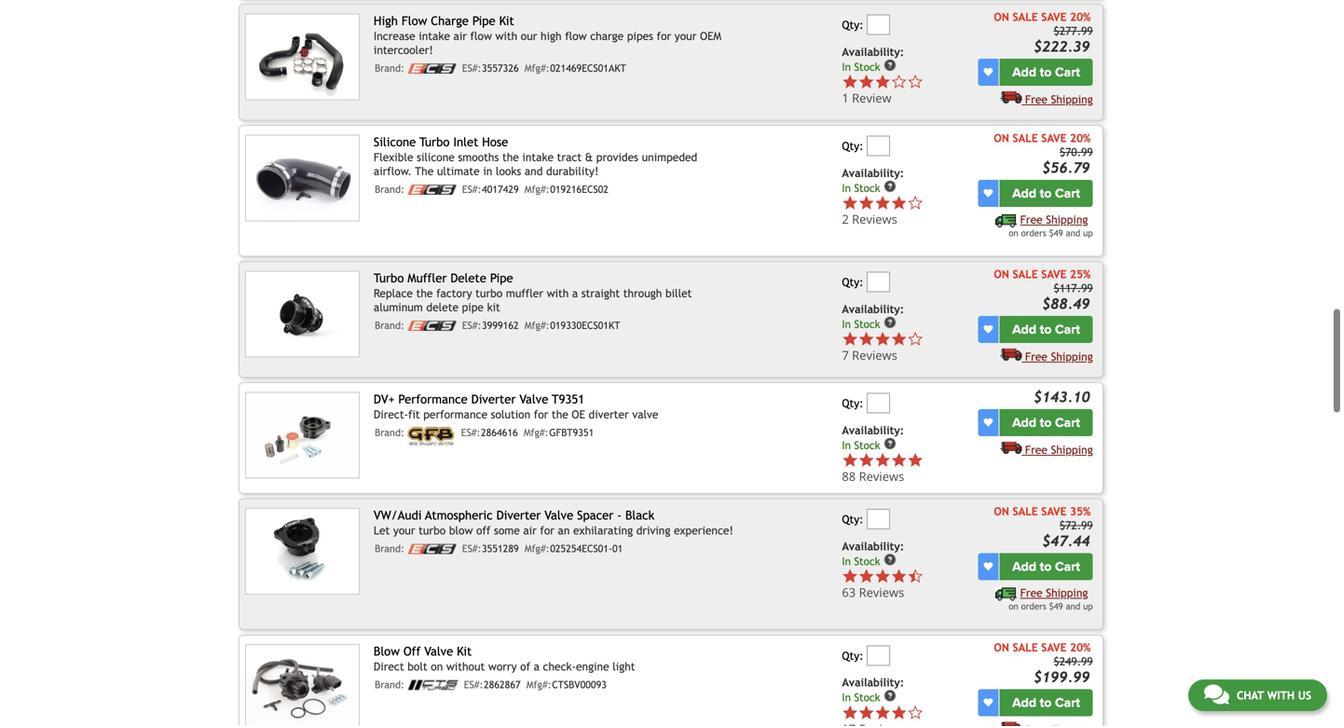 Task type: locate. For each thing, give the bounding box(es) containing it.
sale inside the on sale save 25% $117.99 $88.49
[[1013, 268, 1038, 281]]

add to wish list image for $88.49
[[984, 325, 993, 334]]

$49 up $249.99
[[1049, 601, 1063, 612]]

0 vertical spatial orders
[[1021, 228, 1047, 238]]

question sign image for 88 reviews
[[884, 437, 897, 450]]

availability:
[[842, 45, 905, 58], [842, 166, 905, 179], [842, 303, 905, 316], [842, 424, 905, 437], [842, 540, 905, 553], [842, 676, 905, 689]]

sale for $47.44
[[1013, 505, 1038, 518]]

pipe inside turbo muffler delete pipe replace the factory turbo muffler with a straight through billet aluminum delete pipe kit
[[490, 271, 513, 285]]

for inside vw/audi atmospheric diverter valve spacer - black let your turbo blow off some air for an exhilarating driving experience!
[[540, 524, 555, 537]]

3 add to cart button from the top
[[1000, 316, 1093, 343]]

20% for $199.99
[[1070, 641, 1091, 654]]

shipping up $143.10
[[1051, 350, 1093, 363]]

kit
[[487, 301, 500, 314]]

qty: for 7
[[842, 276, 864, 289]]

1 vertical spatial on
[[1009, 601, 1019, 612]]

and up "es#: 4017429 mfg#: 019216ecs02"
[[525, 164, 543, 177]]

valve up bolt
[[424, 644, 453, 659]]

2 in from the top
[[842, 182, 851, 194]]

flow up 3557326
[[470, 29, 492, 42]]

es#: 2864616 mfg#: gfbt9351
[[461, 427, 594, 439]]

your inside high flow charge pipe kit increase intake air flow with our high flow charge pipes for your oem intercooler!
[[675, 29, 697, 42]]

0 vertical spatial turbo
[[420, 135, 450, 149]]

5 on from the top
[[994, 641, 1010, 654]]

save inside on sale save 35% $72.99 $47.44
[[1042, 505, 1067, 518]]

cart down $222.39
[[1055, 64, 1081, 80]]

save up "$72.99"
[[1042, 505, 1067, 518]]

$249.99
[[1054, 655, 1093, 668]]

1 on from the top
[[994, 10, 1010, 23]]

add to cart button down $47.44
[[1000, 553, 1093, 580]]

durability!
[[546, 164, 599, 177]]

add down the on sale save 25% $117.99 $88.49
[[1013, 322, 1037, 338]]

save inside the on sale save 25% $117.99 $88.49
[[1042, 268, 1067, 281]]

0 vertical spatial empty star image
[[907, 74, 924, 90]]

without
[[446, 660, 485, 673]]

valve for 63
[[545, 508, 574, 523]]

to for $47.44
[[1040, 559, 1052, 575]]

0 vertical spatial turbo
[[476, 287, 503, 300]]

1 vertical spatial turbo
[[374, 271, 404, 285]]

4 qty: from the top
[[842, 397, 864, 410]]

2 vertical spatial and
[[1066, 601, 1081, 612]]

add to wish list image for $47.44
[[984, 562, 993, 572]]

0 vertical spatial valve
[[520, 392, 548, 406]]

es#: 3999162 mfg#: 019330ecs01kt
[[462, 320, 620, 331]]

1 vertical spatial with
[[547, 287, 569, 300]]

on inside on sale save 20% $277.99 $222.39
[[994, 10, 1010, 23]]

exhilarating
[[573, 524, 633, 537]]

reviews for 2 reviews
[[852, 211, 898, 228]]

5 in from the top
[[842, 555, 851, 568]]

brand: down intercooler! in the top of the page
[[375, 62, 405, 74]]

add to cart down $88.49
[[1013, 322, 1081, 338]]

sale for $222.39
[[1013, 10, 1038, 23]]

0 vertical spatial and
[[525, 164, 543, 177]]

0 horizontal spatial flow
[[470, 29, 492, 42]]

4 on from the top
[[994, 505, 1010, 518]]

star image inside "7 reviews" link
[[875, 331, 891, 347]]

to down $47.44
[[1040, 559, 1052, 575]]

2 vertical spatial 20%
[[1070, 641, 1091, 654]]

sale
[[1013, 10, 1038, 23], [1013, 131, 1038, 144], [1013, 268, 1038, 281], [1013, 505, 1038, 518], [1013, 641, 1038, 654]]

1 vertical spatial add to wish list image
[[984, 698, 993, 708]]

1 free shipping on orders $49 and up from the top
[[1009, 213, 1093, 238]]

add for $88.49
[[1013, 322, 1037, 338]]

a for pipe
[[572, 287, 578, 300]]

5 qty: from the top
[[842, 513, 864, 526]]

88 reviews
[[842, 468, 905, 485]]

0 vertical spatial add to wish list image
[[984, 189, 993, 198]]

1 to from the top
[[1040, 64, 1052, 80]]

0 vertical spatial free shipping
[[1025, 93, 1093, 106]]

2 to from the top
[[1040, 186, 1052, 201]]

1 add to cart from the top
[[1013, 64, 1081, 80]]

4 to from the top
[[1040, 415, 1052, 431]]

20% inside on sale save 20% $70.99 $56.79
[[1070, 131, 1091, 144]]

stock for 2
[[854, 182, 881, 194]]

20% inside on sale save 20% $277.99 $222.39
[[1070, 10, 1091, 23]]

charge
[[431, 13, 469, 28]]

$49 up $117.99
[[1049, 228, 1063, 238]]

3 in from the top
[[842, 318, 851, 331]]

2 add to wish list image from the top
[[984, 325, 993, 334]]

shipping for $88.49 free shipping image
[[1051, 350, 1093, 363]]

flow
[[470, 29, 492, 42], [565, 29, 587, 42]]

2 free shipping on orders $49 and up from the top
[[1009, 587, 1093, 612]]

orders up 'on sale save 20% $249.99 $199.99'
[[1021, 601, 1047, 612]]

turbo inside silicone turbo inlet hose flexible silicone smooths the intake tract & provides unimpeded airflow. the ultimate in looks and durability!
[[420, 135, 450, 149]]

2 vertical spatial for
[[540, 524, 555, 537]]

question sign image up 2 reviews
[[884, 180, 897, 193]]

mfg#: for 7 reviews
[[525, 320, 550, 331]]

brand: for 63 reviews
[[375, 543, 405, 555]]

add to wish list image for $56.79
[[984, 189, 993, 198]]

2 ecs - corporate logo image from the top
[[408, 184, 456, 195]]

5 sale from the top
[[1013, 641, 1038, 654]]

kit
[[499, 13, 514, 28], [457, 644, 472, 659]]

2 vertical spatial the
[[552, 408, 569, 421]]

save inside on sale save 20% $277.99 $222.39
[[1042, 10, 1067, 23]]

sale inside on sale save 20% $70.99 $56.79
[[1013, 131, 1038, 144]]

1 vertical spatial orders
[[1021, 601, 1047, 612]]

2 vertical spatial with
[[1268, 689, 1295, 702]]

atmospheric
[[425, 508, 493, 523]]

add down 'on sale save 20% $249.99 $199.99'
[[1013, 695, 1037, 711]]

0 vertical spatial for
[[657, 29, 671, 42]]

2 availability: in stock from the top
[[842, 166, 905, 194]]

0 vertical spatial pipe
[[473, 13, 496, 28]]

valve up solution
[[520, 392, 548, 406]]

mfg#: down our
[[525, 62, 550, 74]]

turbo inside vw/audi atmospheric diverter valve spacer - black let your turbo blow off some air for an exhilarating driving experience!
[[419, 524, 446, 537]]

4 availability: in stock from the top
[[842, 424, 905, 452]]

sale for $56.79
[[1013, 131, 1038, 144]]

to down $143.10
[[1040, 415, 1052, 431]]

stock for 88
[[854, 439, 881, 452]]

1 horizontal spatial intake
[[522, 150, 554, 163]]

on inside the on sale save 25% $117.99 $88.49
[[994, 268, 1010, 281]]

1 20% from the top
[[1070, 10, 1091, 23]]

1 horizontal spatial a
[[572, 287, 578, 300]]

3 cart from the top
[[1055, 322, 1081, 338]]

add to wish list image
[[984, 189, 993, 198], [984, 698, 993, 708]]

availability: for 63
[[842, 540, 905, 553]]

2 save from the top
[[1042, 131, 1067, 144]]

add to cart down $56.79
[[1013, 186, 1081, 201]]

cart for $56.79
[[1055, 186, 1081, 201]]

7
[[842, 347, 849, 364]]

on for $88.49
[[994, 268, 1010, 281]]

brand:
[[375, 62, 405, 74], [375, 183, 405, 195], [375, 320, 405, 331], [375, 427, 405, 439], [375, 543, 405, 555], [375, 679, 405, 691]]

0 vertical spatial 20%
[[1070, 10, 1091, 23]]

add to cart down $143.10
[[1013, 415, 1081, 431]]

5 to from the top
[[1040, 559, 1052, 575]]

and
[[525, 164, 543, 177], [1066, 228, 1081, 238], [1066, 601, 1081, 612]]

3551289
[[482, 543, 519, 555]]

1 add to wish list image from the top
[[984, 68, 993, 77]]

empty star image right 2 reviews
[[907, 195, 924, 211]]

0 vertical spatial intake
[[419, 29, 450, 42]]

shipping for 1st free shipping icon from the top
[[1051, 443, 1093, 456]]

1 vertical spatial up
[[1083, 601, 1093, 612]]

sale inside on sale save 35% $72.99 $47.44
[[1013, 505, 1038, 518]]

kit up without on the left bottom of the page
[[457, 644, 472, 659]]

diverter
[[471, 392, 516, 406], [496, 508, 541, 523]]

free shipping image
[[1001, 441, 1022, 454], [1001, 721, 1022, 726]]

4 brand: from the top
[[375, 427, 405, 439]]

worry
[[488, 660, 517, 673]]

6 to from the top
[[1040, 695, 1052, 711]]

5 cart from the top
[[1055, 559, 1081, 575]]

es#: left 3557326
[[462, 62, 481, 74]]

6 cart from the top
[[1055, 695, 1081, 711]]

pipe
[[462, 301, 484, 314]]

1 qty: from the top
[[842, 18, 864, 31]]

free shipping on orders $49 and up up "25%"
[[1009, 213, 1093, 238]]

with left us
[[1268, 689, 1295, 702]]

brand: for 7 reviews
[[375, 320, 405, 331]]

add to cart button down $88.49
[[1000, 316, 1093, 343]]

availability: up 2 reviews
[[842, 166, 905, 179]]

4 save from the top
[[1042, 505, 1067, 518]]

0 vertical spatial $49
[[1049, 228, 1063, 238]]

7 reviews link
[[842, 331, 975, 364], [842, 347, 924, 364]]

and up $249.99
[[1066, 601, 1081, 612]]

turbo up silicone
[[420, 135, 450, 149]]

1 horizontal spatial turbo
[[420, 135, 450, 149]]

in for 2
[[842, 182, 851, 194]]

$49 for $47.44
[[1049, 601, 1063, 612]]

1 vertical spatial kit
[[457, 644, 472, 659]]

with inside turbo muffler delete pipe replace the factory turbo muffler with a straight through billet aluminum delete pipe kit
[[547, 287, 569, 300]]

0 vertical spatial kit
[[499, 13, 514, 28]]

1 vertical spatial for
[[534, 408, 548, 421]]

valve
[[520, 392, 548, 406], [545, 508, 574, 523], [424, 644, 453, 659]]

on sale save 20% $70.99 $56.79
[[994, 131, 1093, 176]]

2 free shipping from the top
[[1025, 350, 1093, 363]]

availability: in stock for 63
[[842, 540, 905, 568]]

3 availability: in stock from the top
[[842, 303, 905, 331]]

diverter inside dv+ performance diverter valve t9351 direct-fit performance solution for the oe diverter valve
[[471, 392, 516, 406]]

$199.99
[[1034, 669, 1090, 686]]

oem
[[700, 29, 722, 42]]

reviews right 63
[[859, 584, 905, 601]]

es#3551289 - 025254ecs01-01 - vw/audi atmospheric diverter valve spacer - black - let your turbo blow off some air for an exhilarating driving experience! - ecs - audi volkswagen image
[[245, 508, 360, 595]]

add to cart button down $56.79
[[1000, 180, 1093, 207]]

on
[[1009, 228, 1019, 238], [1009, 601, 1019, 612], [431, 660, 443, 673]]

4 add to wish list image from the top
[[984, 562, 993, 572]]

to for $88.49
[[1040, 322, 1052, 338]]

free shipping on orders $49 and up
[[1009, 213, 1093, 238], [1009, 587, 1093, 612]]

ecs - corporate logo image for 1 review
[[408, 63, 456, 73]]

qty: down 88
[[842, 513, 864, 526]]

empty star image
[[907, 74, 924, 90], [907, 331, 924, 347], [907, 705, 924, 721]]

1 empty star image from the top
[[907, 74, 924, 90]]

for
[[657, 29, 671, 42], [534, 408, 548, 421], [540, 524, 555, 537]]

valve
[[632, 408, 659, 421]]

1 vertical spatial the
[[416, 287, 433, 300]]

1 question sign image from the top
[[884, 59, 897, 72]]

1 up from the top
[[1083, 228, 1093, 238]]

oe
[[572, 408, 585, 421]]

go fast bits - corporate logo image
[[408, 427, 455, 446]]

a inside turbo muffler delete pipe replace the factory turbo muffler with a straight through billet aluminum delete pipe kit
[[572, 287, 578, 300]]

performance
[[398, 392, 468, 406]]

0 vertical spatial up
[[1083, 228, 1093, 238]]

$49
[[1049, 228, 1063, 238], [1049, 601, 1063, 612]]

add to wish list image
[[984, 68, 993, 77], [984, 325, 993, 334], [984, 418, 993, 428], [984, 562, 993, 572]]

diverter up the some
[[496, 508, 541, 523]]

qty: down 1
[[842, 139, 864, 152]]

save inside 'on sale save 20% $249.99 $199.99'
[[1042, 641, 1067, 654]]

3 question sign image from the top
[[884, 437, 897, 450]]

pipe inside high flow charge pipe kit increase intake air flow with our high flow charge pipes for your oem intercooler!
[[473, 13, 496, 28]]

turbo up replace
[[374, 271, 404, 285]]

ecs - corporate logo image for 2 reviews
[[408, 184, 456, 195]]

2 vertical spatial valve
[[424, 644, 453, 659]]

add to cart button down $199.99
[[1000, 690, 1093, 717]]

for up es#: 2864616 mfg#: gfbt9351
[[534, 408, 548, 421]]

brand: down direct-
[[375, 427, 405, 439]]

valve for 88
[[520, 392, 548, 406]]

brand: down aluminum
[[375, 320, 405, 331]]

2 qty: from the top
[[842, 139, 864, 152]]

4 cart from the top
[[1055, 415, 1081, 431]]

1 question sign image from the top
[[884, 316, 897, 329]]

diverter inside vw/audi atmospheric diverter valve spacer - black let your turbo blow off some air for an exhilarating driving experience!
[[496, 508, 541, 523]]

5 add to cart button from the top
[[1000, 553, 1093, 580]]

1 2 reviews link from the top
[[842, 195, 975, 228]]

ecs - corporate logo image down intercooler! in the top of the page
[[408, 63, 456, 73]]

intake
[[419, 29, 450, 42], [522, 150, 554, 163]]

an
[[558, 524, 570, 537]]

2 add to cart button from the top
[[1000, 180, 1093, 207]]

3 to from the top
[[1040, 322, 1052, 338]]

5 stock from the top
[[854, 555, 881, 568]]

and up "25%"
[[1066, 228, 1081, 238]]

intake inside silicone turbo inlet hose flexible silicone smooths the intake tract & provides unimpeded airflow. the ultimate in looks and durability!
[[522, 150, 554, 163]]

valve up the an
[[545, 508, 574, 523]]

4 question sign image from the top
[[884, 553, 897, 566]]

add to cart down $47.44
[[1013, 559, 1081, 575]]

0 vertical spatial free shipping on orders $49 and up
[[1009, 213, 1093, 238]]

orders up the on sale save 25% $117.99 $88.49
[[1021, 228, 1047, 238]]

None text field
[[867, 14, 890, 35], [867, 645, 890, 666], [867, 14, 890, 35], [867, 645, 890, 666]]

2 vertical spatial empty star image
[[907, 705, 924, 721]]

for right pipes
[[657, 29, 671, 42]]

1 horizontal spatial kit
[[499, 13, 514, 28]]

0 vertical spatial with
[[496, 29, 518, 42]]

0 vertical spatial question sign image
[[884, 316, 897, 329]]

es#: 3557326 mfg#: 021469ecs01akt
[[462, 62, 626, 74]]

a
[[572, 287, 578, 300], [534, 660, 540, 673]]

the inside turbo muffler delete pipe replace the factory turbo muffler with a straight through billet aluminum delete pipe kit
[[416, 287, 433, 300]]

brand: for 2 reviews
[[375, 183, 405, 195]]

20%
[[1070, 10, 1091, 23], [1070, 131, 1091, 144], [1070, 641, 1091, 654]]

0 vertical spatial your
[[675, 29, 697, 42]]

black
[[626, 508, 655, 523]]

1 vertical spatial $49
[[1049, 601, 1063, 612]]

stock for 1
[[854, 61, 881, 73]]

1 horizontal spatial turbo
[[476, 287, 503, 300]]

1 vertical spatial diverter
[[496, 508, 541, 523]]

save for $56.79
[[1042, 131, 1067, 144]]

1 in from the top
[[842, 61, 851, 73]]

intercooler!
[[374, 43, 433, 56]]

1 availability: in stock from the top
[[842, 45, 905, 73]]

shipping down $47.44
[[1046, 587, 1088, 600]]

0 horizontal spatial with
[[496, 29, 518, 42]]

1 vertical spatial your
[[393, 524, 415, 537]]

0 horizontal spatial kit
[[457, 644, 472, 659]]

light
[[613, 660, 635, 673]]

a left straight
[[572, 287, 578, 300]]

2 vertical spatial on
[[431, 660, 443, 673]]

6 availability: from the top
[[842, 676, 905, 689]]

turbo muffler delete pipe link
[[374, 271, 513, 285]]

to down $199.99
[[1040, 695, 1052, 711]]

turbo up the kit in the left top of the page
[[476, 287, 503, 300]]

01
[[612, 543, 623, 555]]

&
[[585, 150, 593, 163]]

reviews right 7
[[852, 347, 898, 364]]

1 review link
[[842, 74, 975, 106], [842, 90, 924, 106]]

0 horizontal spatial air
[[454, 29, 467, 42]]

save inside on sale save 20% $70.99 $56.79
[[1042, 131, 1067, 144]]

ecs - corporate logo image
[[408, 63, 456, 73], [408, 184, 456, 195], [408, 321, 456, 331], [408, 544, 456, 554]]

4 in from the top
[[842, 439, 851, 452]]

1 vertical spatial 20%
[[1070, 131, 1091, 144]]

0 horizontal spatial the
[[416, 287, 433, 300]]

1 vertical spatial valve
[[545, 508, 574, 523]]

engine
[[576, 660, 609, 673]]

reviews for 63 reviews
[[859, 584, 905, 601]]

2 orders from the top
[[1021, 601, 1047, 612]]

question sign image
[[884, 316, 897, 329], [884, 690, 897, 703]]

20% up $277.99
[[1070, 10, 1091, 23]]

0 horizontal spatial intake
[[419, 29, 450, 42]]

some
[[494, 524, 520, 537]]

blow off valve kit direct bolt on without worry of a check-engine light
[[374, 644, 635, 673]]

pipe right charge
[[473, 13, 496, 28]]

cts - corporate logo image
[[408, 680, 458, 690]]

1 vertical spatial pipe
[[490, 271, 513, 285]]

1 horizontal spatial flow
[[565, 29, 587, 42]]

add to cart button down $222.39
[[1000, 59, 1093, 86]]

availability: in stock for 1
[[842, 45, 905, 73]]

es#: down pipe
[[462, 320, 481, 331]]

availability: down "63 reviews"
[[842, 676, 905, 689]]

availability: in stock
[[842, 45, 905, 73], [842, 166, 905, 194], [842, 303, 905, 331], [842, 424, 905, 452], [842, 540, 905, 568], [842, 676, 905, 704]]

turbo left blow
[[419, 524, 446, 537]]

reviews right 88
[[859, 468, 905, 485]]

qty: down 2
[[842, 276, 864, 289]]

reviews inside 'link'
[[859, 468, 905, 485]]

es#:
[[462, 62, 481, 74], [462, 183, 481, 195], [462, 320, 481, 331], [461, 427, 481, 439], [462, 543, 481, 555], [464, 679, 483, 691]]

aluminum
[[374, 301, 423, 314]]

intake down 'high flow charge pipe kit' link
[[419, 29, 450, 42]]

brand: down let
[[375, 543, 405, 555]]

1 vertical spatial free shipping image
[[1001, 721, 1022, 726]]

2
[[842, 211, 849, 228]]

your inside vw/audi atmospheric diverter valve spacer - black let your turbo blow off some air for an exhilarating driving experience!
[[393, 524, 415, 537]]

3 ecs - corporate logo image from the top
[[408, 321, 456, 331]]

3 20% from the top
[[1070, 641, 1091, 654]]

3 brand: from the top
[[375, 320, 405, 331]]

6 add to cart from the top
[[1013, 695, 1081, 711]]

add to cart for $56.79
[[1013, 186, 1081, 201]]

0 vertical spatial on
[[1009, 228, 1019, 238]]

2 question sign image from the top
[[884, 180, 897, 193]]

1 vertical spatial turbo
[[419, 524, 446, 537]]

6 add from the top
[[1013, 695, 1037, 711]]

qty: up 1
[[842, 18, 864, 31]]

$88.49
[[1042, 295, 1090, 312]]

3 add from the top
[[1013, 322, 1037, 338]]

sale inside 'on sale save 20% $249.99 $199.99'
[[1013, 641, 1038, 654]]

1 horizontal spatial with
[[547, 287, 569, 300]]

ecs - corporate logo image for 63 reviews
[[408, 544, 456, 554]]

mfg#: for 1 review
[[525, 62, 550, 74]]

2 availability: from the top
[[842, 166, 905, 179]]

delete
[[426, 301, 459, 314]]

1 vertical spatial intake
[[522, 150, 554, 163]]

es#: down performance on the left bottom of page
[[461, 427, 481, 439]]

the up looks
[[502, 150, 519, 163]]

kit inside blow off valve kit direct bolt on without worry of a check-engine light
[[457, 644, 472, 659]]

to for $222.39
[[1040, 64, 1052, 80]]

0 vertical spatial air
[[454, 29, 467, 42]]

1 save from the top
[[1042, 10, 1067, 23]]

shipping up $70.99
[[1051, 93, 1093, 106]]

3 stock from the top
[[854, 318, 881, 331]]

4 stock from the top
[[854, 439, 881, 452]]

the inside silicone turbo inlet hose flexible silicone smooths the intake tract & provides unimpeded airflow. the ultimate in looks and durability!
[[502, 150, 519, 163]]

20% inside 'on sale save 20% $249.99 $199.99'
[[1070, 641, 1091, 654]]

3 availability: from the top
[[842, 303, 905, 316]]

on up the on sale save 25% $117.99 $88.49
[[1009, 228, 1019, 238]]

for left the an
[[540, 524, 555, 537]]

add to cart for $222.39
[[1013, 64, 1081, 80]]

brand: down airflow.
[[375, 183, 405, 195]]

and for 63 reviews
[[1066, 601, 1081, 612]]

0 vertical spatial the
[[502, 150, 519, 163]]

20% up $70.99
[[1070, 131, 1091, 144]]

2 reviews link
[[842, 195, 975, 228], [842, 211, 924, 228]]

mfg#:
[[525, 62, 550, 74], [525, 183, 550, 195], [525, 320, 550, 331], [524, 427, 549, 439], [525, 543, 550, 555], [527, 679, 552, 691]]

orders
[[1021, 228, 1047, 238], [1021, 601, 1047, 612]]

3 qty: from the top
[[842, 276, 864, 289]]

add to cart button for $47.44
[[1000, 553, 1093, 580]]

silicone turbo inlet hose link
[[374, 135, 508, 149]]

free down $143.10
[[1025, 443, 1048, 456]]

on inside on sale save 35% $72.99 $47.44
[[994, 505, 1010, 518]]

your down 'vw/audi' at the left bottom of the page
[[393, 524, 415, 537]]

on inside on sale save 20% $70.99 $56.79
[[994, 131, 1010, 144]]

shipping down $143.10
[[1051, 443, 1093, 456]]

ecs - corporate logo image down delete
[[408, 321, 456, 331]]

1 availability: from the top
[[842, 45, 905, 58]]

0 horizontal spatial turbo
[[374, 271, 404, 285]]

2 20% from the top
[[1070, 131, 1091, 144]]

in
[[842, 61, 851, 73], [842, 182, 851, 194], [842, 318, 851, 331], [842, 439, 851, 452], [842, 555, 851, 568], [842, 692, 851, 704]]

add to cart for $199.99
[[1013, 695, 1081, 711]]

save up $277.99
[[1042, 10, 1067, 23]]

silicone
[[374, 135, 416, 149]]

free shipping image
[[1001, 90, 1022, 103], [996, 214, 1017, 227], [1001, 348, 1022, 361], [996, 588, 1017, 601]]

3 sale from the top
[[1013, 268, 1038, 281]]

to for $199.99
[[1040, 695, 1052, 711]]

free
[[1025, 93, 1048, 106], [1020, 213, 1043, 226], [1025, 350, 1048, 363], [1025, 443, 1048, 456], [1020, 587, 1043, 600]]

2 vertical spatial free shipping
[[1025, 443, 1093, 456]]

ecs - corporate logo image down blow
[[408, 544, 456, 554]]

mfg#: down solution
[[524, 427, 549, 439]]

1 vertical spatial and
[[1066, 228, 1081, 238]]

cart down $47.44
[[1055, 559, 1081, 575]]

es#2862867 - ctsbv00093 - blow off valve kit - direct bolt on without worry of a check-engine light - cts - audi volkswagen image
[[245, 644, 360, 726]]

5 save from the top
[[1042, 641, 1067, 654]]

cart down $56.79
[[1055, 186, 1081, 201]]

free shipping image up on sale save 20% $70.99 $56.79
[[1001, 90, 1022, 103]]

2 horizontal spatial the
[[552, 408, 569, 421]]

empty star image right 1
[[891, 74, 907, 90]]

free shipping image down the on sale save 25% $117.99 $88.49
[[1001, 348, 1022, 361]]

1 add from the top
[[1013, 64, 1037, 80]]

save for $199.99
[[1042, 641, 1067, 654]]

add
[[1013, 64, 1037, 80], [1013, 186, 1037, 201], [1013, 322, 1037, 338], [1013, 415, 1037, 431], [1013, 559, 1037, 575], [1013, 695, 1037, 711]]

1 vertical spatial free shipping on orders $49 and up
[[1009, 587, 1093, 612]]

smooths
[[458, 150, 499, 163]]

6 qty: from the top
[[842, 649, 864, 662]]

0 vertical spatial diverter
[[471, 392, 516, 406]]

save up $117.99
[[1042, 268, 1067, 281]]

5 add from the top
[[1013, 559, 1037, 575]]

6 add to cart button from the top
[[1000, 690, 1093, 717]]

high
[[374, 13, 398, 28]]

1 vertical spatial free shipping
[[1025, 350, 1093, 363]]

star image inside "88 reviews" 'link'
[[875, 452, 891, 469]]

3 save from the top
[[1042, 268, 1067, 281]]

free shipping image for $222.39
[[1001, 90, 1022, 103]]

2 add to cart from the top
[[1013, 186, 1081, 201]]

1 horizontal spatial your
[[675, 29, 697, 42]]

add down $143.10
[[1013, 415, 1037, 431]]

valve inside vw/audi atmospheric diverter valve spacer - black let your turbo blow off some air for an exhilarating driving experience!
[[545, 508, 574, 523]]

3 free shipping from the top
[[1025, 443, 1093, 456]]

88 reviews link
[[842, 452, 975, 485], [842, 468, 924, 485]]

2 up from the top
[[1083, 601, 1093, 612]]

1 horizontal spatial air
[[523, 524, 537, 537]]

1 $49 from the top
[[1049, 228, 1063, 238]]

qty: for 63
[[842, 513, 864, 526]]

with right muffler
[[547, 287, 569, 300]]

with inside high flow charge pipe kit increase intake air flow with our high flow charge pipes for your oem intercooler!
[[496, 29, 518, 42]]

our
[[521, 29, 537, 42]]

cart for $88.49
[[1055, 322, 1081, 338]]

the down muffler
[[416, 287, 433, 300]]

to for $56.79
[[1040, 186, 1052, 201]]

airflow.
[[374, 164, 412, 177]]

flow right high
[[565, 29, 587, 42]]

0 horizontal spatial a
[[534, 660, 540, 673]]

cart down $199.99
[[1055, 695, 1081, 711]]

2 sale from the top
[[1013, 131, 1038, 144]]

5 availability: in stock from the top
[[842, 540, 905, 568]]

0 horizontal spatial turbo
[[419, 524, 446, 537]]

free shipping image up on sale save 35% $72.99 $47.44
[[1001, 441, 1022, 454]]

free shipping up $143.10
[[1025, 350, 1093, 363]]

turbo inside turbo muffler delete pipe replace the factory turbo muffler with a straight through billet aluminum delete pipe kit
[[476, 287, 503, 300]]

sale inside on sale save 20% $277.99 $222.39
[[1013, 10, 1038, 23]]

2 $49 from the top
[[1049, 601, 1063, 612]]

1 horizontal spatial the
[[502, 150, 519, 163]]

diverter up solution
[[471, 392, 516, 406]]

air inside vw/audi atmospheric diverter valve spacer - black let your turbo blow off some air for an exhilarating driving experience!
[[523, 524, 537, 537]]

1 vertical spatial question sign image
[[884, 690, 897, 703]]

free shipping
[[1025, 93, 1093, 106], [1025, 350, 1093, 363], [1025, 443, 1093, 456]]

chat with us link
[[1189, 680, 1328, 711]]

air down vw/audi atmospheric diverter valve spacer - black link
[[523, 524, 537, 537]]

free shipping on orders $49 and up for $47.44
[[1009, 587, 1093, 612]]

2 add to wish list image from the top
[[984, 698, 993, 708]]

valve inside dv+ performance diverter valve t9351 direct-fit performance solution for the oe diverter valve
[[520, 392, 548, 406]]

0 horizontal spatial your
[[393, 524, 415, 537]]

2 empty star image from the top
[[907, 331, 924, 347]]

1
[[842, 90, 849, 106]]

in for 1
[[842, 61, 851, 73]]

add for $222.39
[[1013, 64, 1037, 80]]

021469ecs01akt
[[550, 62, 626, 74]]

3557326
[[482, 62, 519, 74]]

1 vertical spatial air
[[523, 524, 537, 537]]

0 vertical spatial a
[[572, 287, 578, 300]]

turbo
[[420, 135, 450, 149], [374, 271, 404, 285]]

mfg#: down vw/audi atmospheric diverter valve spacer - black let your turbo blow off some air for an exhilarating driving experience!
[[525, 543, 550, 555]]

solution
[[491, 408, 531, 421]]

with for 1 review
[[496, 29, 518, 42]]

brand: for 1 review
[[375, 62, 405, 74]]

empty star image
[[891, 74, 907, 90], [907, 195, 924, 211]]

1 vertical spatial a
[[534, 660, 540, 673]]

on inside 'on sale save 20% $249.99 $199.99'
[[994, 641, 1010, 654]]

0 vertical spatial free shipping image
[[1001, 441, 1022, 454]]

free shipping down $222.39
[[1025, 93, 1093, 106]]

025254ecs01-
[[550, 543, 612, 555]]

star image
[[842, 74, 858, 90], [875, 74, 891, 90], [842, 195, 858, 211], [858, 195, 875, 211], [891, 195, 907, 211], [842, 331, 858, 347], [858, 331, 875, 347], [891, 331, 907, 347], [875, 452, 891, 469], [842, 568, 858, 585], [891, 568, 907, 585], [842, 705, 858, 721], [875, 705, 891, 721], [891, 705, 907, 721]]

5 availability: from the top
[[842, 540, 905, 553]]

stock
[[854, 61, 881, 73], [854, 182, 881, 194], [854, 318, 881, 331], [854, 439, 881, 452], [854, 555, 881, 568], [854, 692, 881, 704]]

valve inside blow off valve kit direct bolt on without worry of a check-engine light
[[424, 644, 453, 659]]

None text field
[[867, 136, 890, 156], [867, 272, 890, 292], [867, 393, 890, 414], [867, 509, 890, 530], [867, 136, 890, 156], [867, 272, 890, 292], [867, 393, 890, 414], [867, 509, 890, 530]]

star image
[[858, 74, 875, 90], [875, 195, 891, 211], [875, 331, 891, 347], [842, 452, 858, 469], [858, 452, 875, 469], [891, 452, 907, 469], [907, 452, 924, 469], [858, 568, 875, 585], [875, 568, 891, 585], [858, 705, 875, 721]]

1 vertical spatial empty star image
[[907, 331, 924, 347]]

mfg#: down turbo muffler delete pipe replace the factory turbo muffler with a straight through billet aluminum delete pipe kit at top
[[525, 320, 550, 331]]

question sign image for 1 review
[[884, 59, 897, 72]]

free shipping on orders $49 and up for $56.79
[[1009, 213, 1093, 238]]

5 add to cart from the top
[[1013, 559, 1081, 575]]

add down on sale save 20% $70.99 $56.79
[[1013, 186, 1037, 201]]

free shipping image for $88.49
[[1001, 348, 1022, 361]]

free shipping down $143.10
[[1025, 443, 1093, 456]]

question sign image
[[884, 59, 897, 72], [884, 180, 897, 193], [884, 437, 897, 450], [884, 553, 897, 566]]

free shipping for $88.49
[[1025, 350, 1093, 363]]

1 vertical spatial empty star image
[[907, 195, 924, 211]]

1 cart from the top
[[1055, 64, 1081, 80]]

a for kit
[[534, 660, 540, 673]]

turbo inside turbo muffler delete pipe replace the factory turbo muffler with a straight through billet aluminum delete pipe kit
[[374, 271, 404, 285]]

a inside blow off valve kit direct bolt on without worry of a check-engine light
[[534, 660, 540, 673]]

5 brand: from the top
[[375, 543, 405, 555]]

up for $47.44
[[1083, 601, 1093, 612]]

63 reviews link
[[842, 568, 975, 601], [842, 584, 924, 601]]



Task type: describe. For each thing, give the bounding box(es) containing it.
on sale save 25% $117.99 $88.49
[[994, 268, 1093, 312]]

orders for $47.44
[[1021, 601, 1047, 612]]

$72.99
[[1060, 519, 1093, 532]]

tract
[[557, 150, 582, 163]]

es#: 4017429 mfg#: 019216ecs02
[[462, 183, 609, 195]]

billet
[[666, 287, 692, 300]]

free shipping image for $47.44
[[996, 588, 1017, 601]]

blow
[[374, 644, 400, 659]]

2 flow from the left
[[565, 29, 587, 42]]

vw/audi
[[374, 508, 422, 523]]

pipe for 1
[[473, 13, 496, 28]]

4017429
[[482, 183, 519, 195]]

2 free shipping image from the top
[[1001, 721, 1022, 726]]

let
[[374, 524, 390, 537]]

reviews for 88 reviews
[[859, 468, 905, 485]]

availability: for 1
[[842, 45, 905, 58]]

add to wish list image for $222.39
[[984, 68, 993, 77]]

free down $47.44
[[1020, 587, 1043, 600]]

es#: for 1 review
[[462, 62, 481, 74]]

high flow charge pipe kit link
[[374, 13, 514, 28]]

air inside high flow charge pipe kit increase intake air flow with our high flow charge pipes for your oem intercooler!
[[454, 29, 467, 42]]

qty: for 88
[[842, 397, 864, 410]]

question sign image for $88.49
[[884, 316, 897, 329]]

4 add from the top
[[1013, 415, 1037, 431]]

63
[[842, 584, 856, 601]]

add for $56.79
[[1013, 186, 1037, 201]]

2864616
[[481, 427, 518, 439]]

availability: in stock for 7
[[842, 303, 905, 331]]

2 88 reviews link from the top
[[842, 468, 924, 485]]

the inside dv+ performance diverter valve t9351 direct-fit performance solution for the oe diverter valve
[[552, 408, 569, 421]]

unimpeded
[[642, 150, 698, 163]]

qty: for 1
[[842, 18, 864, 31]]

availability: in stock for 88
[[842, 424, 905, 452]]

empty star image for review
[[907, 74, 924, 90]]

add to cart button for $88.49
[[1000, 316, 1093, 343]]

sale for $199.99
[[1013, 641, 1038, 654]]

63 reviews
[[842, 584, 905, 601]]

half star image
[[907, 568, 924, 585]]

intake inside high flow charge pipe kit increase intake air flow with our high flow charge pipes for your oem intercooler!
[[419, 29, 450, 42]]

in for 7
[[842, 318, 851, 331]]

6 availability: in stock from the top
[[842, 676, 905, 704]]

4 add to cart from the top
[[1013, 415, 1081, 431]]

orders for $56.79
[[1021, 228, 1047, 238]]

free shipping image for $56.79
[[996, 214, 1017, 227]]

blow off valve kit link
[[374, 644, 472, 659]]

diverter
[[589, 408, 629, 421]]

on for $199.99
[[994, 641, 1010, 654]]

free up on sale save 20% $70.99 $56.79
[[1025, 93, 1048, 106]]

add to cart for $88.49
[[1013, 322, 1081, 338]]

2 2 reviews link from the top
[[842, 211, 924, 228]]

pipe for 7
[[490, 271, 513, 285]]

kit inside high flow charge pipe kit increase intake air flow with our high flow charge pipes for your oem intercooler!
[[499, 13, 514, 28]]

2 7 reviews link from the top
[[842, 347, 924, 364]]

add to cart button for $56.79
[[1000, 180, 1093, 207]]

6 in from the top
[[842, 692, 851, 704]]

on for $56.79
[[1009, 228, 1019, 238]]

on sale save 35% $72.99 $47.44
[[994, 505, 1093, 550]]

direct-
[[374, 408, 408, 421]]

$117.99
[[1054, 281, 1093, 295]]

cart for $47.44
[[1055, 559, 1081, 575]]

t9351
[[552, 392, 585, 406]]

on sale save 20% $249.99 $199.99
[[994, 641, 1093, 686]]

vw/audi atmospheric diverter valve spacer - black let your turbo blow off some air for an exhilarating driving experience!
[[374, 508, 734, 537]]

ctsbv00093
[[552, 679, 607, 691]]

add for $47.44
[[1013, 559, 1037, 575]]

delete
[[451, 271, 487, 285]]

019216ecs02
[[550, 183, 609, 195]]

silicone
[[417, 150, 455, 163]]

$277.99
[[1054, 24, 1093, 37]]

free up $143.10
[[1025, 350, 1048, 363]]

mfg#: for 63 reviews
[[525, 543, 550, 555]]

for inside high flow charge pipe kit increase intake air flow with our high flow charge pipes for your oem intercooler!
[[657, 29, 671, 42]]

silicone turbo inlet hose flexible silicone smooths the intake tract & provides unimpeded airflow. the ultimate in looks and durability!
[[374, 135, 698, 177]]

flexible
[[374, 150, 413, 163]]

on for $47.44
[[994, 505, 1010, 518]]

charge
[[590, 29, 624, 42]]

es#2864616 - gfbt9351 - dv+ performance diverter valve t9351 - direct-fit performance solution for the oe diverter valve - go fast bits - audi volkswagen porsche image
[[245, 392, 360, 479]]

availability: for 88
[[842, 424, 905, 437]]

es#: down without on the left bottom of the page
[[464, 679, 483, 691]]

blow
[[449, 524, 473, 537]]

availability: for 7
[[842, 303, 905, 316]]

-
[[617, 508, 622, 523]]

in
[[483, 164, 493, 177]]

the
[[415, 164, 434, 177]]

1 88 reviews link from the top
[[842, 452, 975, 485]]

0 vertical spatial empty star image
[[891, 74, 907, 90]]

qty: for 2
[[842, 139, 864, 152]]

and inside silicone turbo inlet hose flexible silicone smooths the intake tract & provides unimpeded airflow. the ultimate in looks and durability!
[[525, 164, 543, 177]]

high flow charge pipe kit increase intake air flow with our high flow charge pipes for your oem intercooler!
[[374, 13, 722, 56]]

20% for $222.39
[[1070, 10, 1091, 23]]

provides
[[596, 150, 639, 163]]

$222.39
[[1034, 38, 1090, 55]]

factory
[[436, 287, 472, 300]]

diverter for 63 reviews
[[496, 508, 541, 523]]

es#: for 88 reviews
[[461, 427, 481, 439]]

ecs - corporate logo image for 7 reviews
[[408, 321, 456, 331]]

free shipping for $222.39
[[1025, 93, 1093, 106]]

2 63 reviews link from the top
[[842, 584, 924, 601]]

stock for 63
[[854, 555, 881, 568]]

mfg#: down of
[[527, 679, 552, 691]]

question sign image for $199.99
[[884, 690, 897, 703]]

dv+
[[374, 392, 395, 406]]

check-
[[543, 660, 576, 673]]

dv+ performance diverter valve t9351 link
[[374, 392, 585, 406]]

$49 for $56.79
[[1049, 228, 1063, 238]]

spacer
[[577, 508, 614, 523]]

mfg#: for 88 reviews
[[524, 427, 549, 439]]

empty star image for reviews
[[907, 331, 924, 347]]

2 reviews
[[842, 211, 898, 228]]

pipes
[[627, 29, 654, 42]]

free down $56.79
[[1020, 213, 1043, 226]]

$70.99
[[1060, 145, 1093, 158]]

4 add to cart button from the top
[[1000, 409, 1093, 436]]

2 1 review link from the top
[[842, 90, 924, 106]]

cart for $199.99
[[1055, 695, 1081, 711]]

through
[[623, 287, 662, 300]]

save for $88.49
[[1042, 268, 1067, 281]]

2 horizontal spatial with
[[1268, 689, 1295, 702]]

on for $47.44
[[1009, 601, 1019, 612]]

1 1 review link from the top
[[842, 74, 975, 106]]

high
[[541, 29, 562, 42]]

35%
[[1070, 505, 1091, 518]]

looks
[[496, 164, 521, 177]]

vw/audi atmospheric diverter valve spacer - black link
[[374, 508, 655, 523]]

experience!
[[674, 524, 734, 537]]

add to wish list image for $199.99
[[984, 698, 993, 708]]

es#: for 7 reviews
[[462, 320, 481, 331]]

of
[[520, 660, 530, 673]]

shipping down $56.79
[[1046, 213, 1088, 226]]

on for $56.79
[[994, 131, 1010, 144]]

reviews for 7 reviews
[[852, 347, 898, 364]]

bolt
[[408, 660, 428, 673]]

us
[[1298, 689, 1312, 702]]

25%
[[1070, 268, 1091, 281]]

on sale save 20% $277.99 $222.39
[[994, 10, 1093, 55]]

20% for $56.79
[[1070, 131, 1091, 144]]

on inside blow off valve kit direct bolt on without worry of a check-engine light
[[431, 660, 443, 673]]

3 empty star image from the top
[[907, 705, 924, 721]]

6 stock from the top
[[854, 692, 881, 704]]

for inside dv+ performance diverter valve t9351 direct-fit performance solution for the oe diverter valve
[[534, 408, 548, 421]]

gfbt9351
[[549, 427, 594, 439]]

es#: for 2 reviews
[[462, 183, 481, 195]]

direct
[[374, 660, 404, 673]]

6 brand: from the top
[[375, 679, 405, 691]]

es#: for 63 reviews
[[462, 543, 481, 555]]

$56.79
[[1042, 159, 1090, 176]]

save for $47.44
[[1042, 505, 1067, 518]]

add to cart for $47.44
[[1013, 559, 1081, 575]]

on for $222.39
[[994, 10, 1010, 23]]

1 review
[[842, 90, 892, 106]]

and for 2 reviews
[[1066, 228, 1081, 238]]

comments image
[[1204, 683, 1230, 706]]

1 flow from the left
[[470, 29, 492, 42]]

question sign image for 63 reviews
[[884, 553, 897, 566]]

1 7 reviews link from the top
[[842, 331, 975, 364]]

add for $199.99
[[1013, 695, 1037, 711]]

flow
[[402, 13, 427, 28]]

fit
[[408, 408, 420, 421]]

turbo muffler delete pipe replace the factory turbo muffler with a straight through billet aluminum delete pipe kit
[[374, 271, 692, 314]]

88
[[842, 468, 856, 485]]

cart for $222.39
[[1055, 64, 1081, 80]]

off
[[404, 644, 421, 659]]

dv+ performance diverter valve t9351 direct-fit performance solution for the oe diverter valve
[[374, 392, 659, 421]]

1 63 reviews link from the top
[[842, 568, 975, 601]]

up for $56.79
[[1083, 228, 1093, 238]]

brand: for 88 reviews
[[375, 427, 405, 439]]

chat with us
[[1237, 689, 1312, 702]]

off
[[476, 524, 491, 537]]

3 add to wish list image from the top
[[984, 418, 993, 428]]

in for 63
[[842, 555, 851, 568]]

add to cart button for $222.39
[[1000, 59, 1093, 86]]

es#3999162 - 019330ecs01kt - turbo muffler delete pipe - replace the factory turbo muffler with a straight through billet aluminum delete pipe kit - ecs - audi volkswagen image
[[245, 271, 360, 357]]

es#4017429 - 019216ecs02 - silicone turbo inlet hose - flexible silicone smooths the intake tract & provides unimpeded airflow. the ultimate in looks and durability! - ecs - audi image
[[245, 135, 360, 221]]

availability: in stock for 2
[[842, 166, 905, 194]]

star image inside the 2 reviews link
[[875, 195, 891, 211]]

driving
[[636, 524, 671, 537]]

stock for 7
[[854, 318, 881, 331]]

question sign image for 2 reviews
[[884, 180, 897, 193]]

es#3557326 - 021469ecs01akt -  high flow charge pipe kit - increase intake air flow with our high flow charge pipes for your oem intercooler! - ecs - audi image
[[245, 13, 360, 100]]

review
[[852, 90, 892, 106]]

1 free shipping image from the top
[[1001, 441, 1022, 454]]

sale for $88.49
[[1013, 268, 1038, 281]]

save for $222.39
[[1042, 10, 1067, 23]]

chat
[[1237, 689, 1264, 702]]

$143.10
[[1034, 389, 1090, 405]]



Task type: vqa. For each thing, say whether or not it's contained in the screenshot.
fourth 'In' from the top
yes



